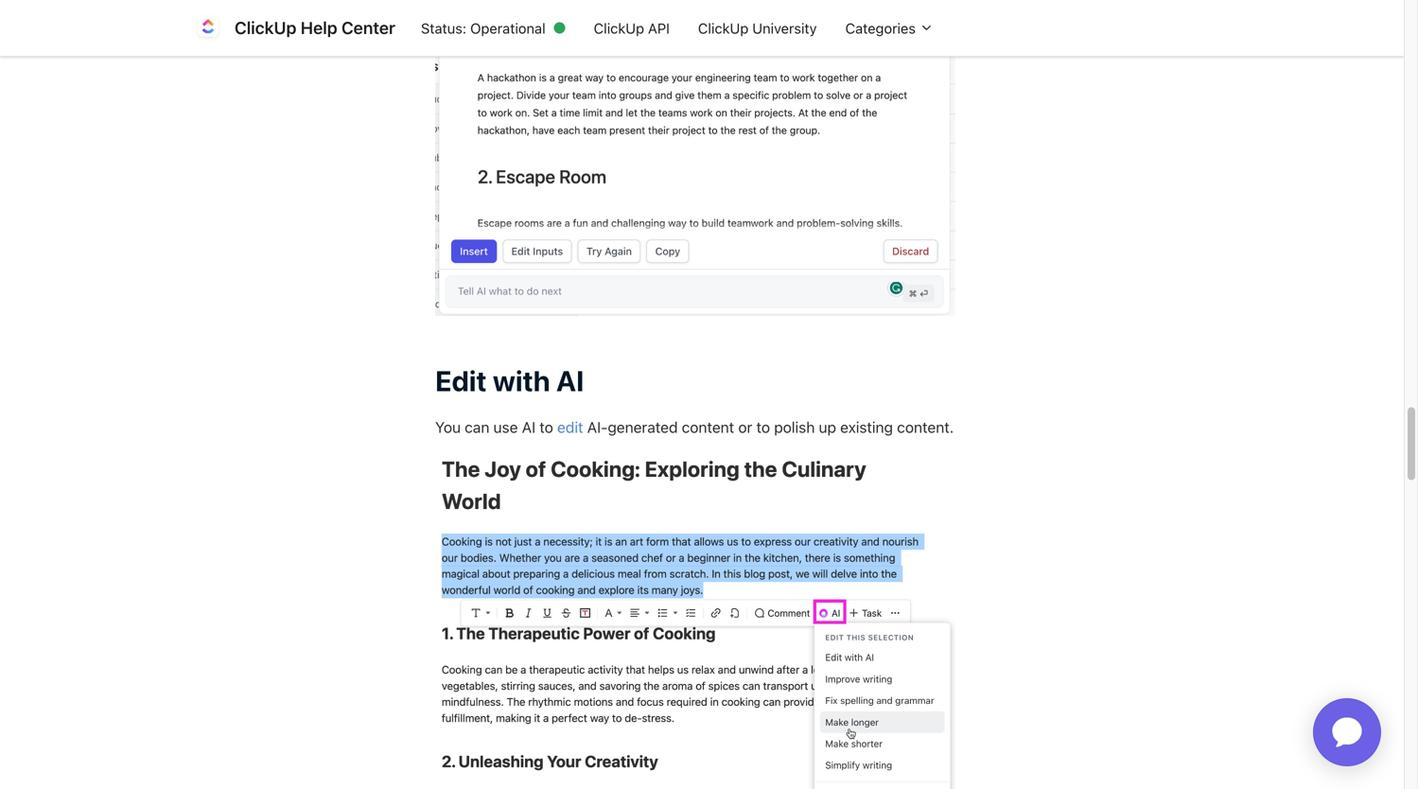 Task type: describe. For each thing, give the bounding box(es) containing it.
edit
[[435, 364, 487, 398]]

use
[[493, 418, 518, 436]]

clickup university link
[[684, 10, 831, 46]]

clickup help help center home page image
[[193, 13, 223, 43]]

or
[[738, 418, 752, 436]]

categories button
[[831, 10, 948, 46]]

api
[[648, 20, 670, 36]]

screenshot of the edit options avaialble in the ai edit modal. click the above article link for a description of all the prompts in the edit modal. image
[[435, 454, 956, 789]]

2 to from the left
[[756, 418, 770, 436]]

clickup api
[[594, 20, 670, 36]]

1 to from the left
[[540, 418, 553, 436]]

with
[[493, 364, 550, 398]]

help
[[301, 18, 337, 38]]

edit link
[[557, 418, 583, 436]]

status: operational
[[421, 20, 546, 36]]

ai-
[[587, 418, 608, 436]]

clickup for clickup api
[[594, 20, 644, 36]]

clickup for clickup university
[[698, 20, 749, 36]]

operational
[[470, 20, 546, 36]]

clickup for clickup help center
[[235, 18, 296, 38]]



Task type: vqa. For each thing, say whether or not it's contained in the screenshot.
Cards.
no



Task type: locate. For each thing, give the bounding box(es) containing it.
1 horizontal spatial to
[[756, 418, 770, 436]]

generated
[[608, 418, 678, 436]]

to right or in the right of the page
[[756, 418, 770, 436]]

you
[[435, 418, 461, 436]]

to
[[540, 418, 553, 436], [756, 418, 770, 436]]

0 vertical spatial ai
[[556, 364, 584, 398]]

clickup left university
[[698, 20, 749, 36]]

clickup help center
[[235, 18, 395, 38]]

polish
[[774, 418, 815, 436]]

ai up edit
[[556, 364, 584, 398]]

clickup left api
[[594, 20, 644, 36]]

clickup inside clickup help center link
[[235, 18, 296, 38]]

0 horizontal spatial to
[[540, 418, 553, 436]]

clickup
[[235, 18, 296, 38], [594, 20, 644, 36], [698, 20, 749, 36]]

to left edit "link"
[[540, 418, 553, 436]]

edit
[[557, 418, 583, 436]]

content.
[[897, 418, 954, 436]]

edit with ai
[[435, 364, 584, 398]]

you can use ai to edit ai-generated content or to polish up existing content.
[[435, 418, 954, 436]]

clickup inside clickup university link
[[698, 20, 749, 36]]

clickup inside clickup api link
[[594, 20, 644, 36]]

clickup api link
[[580, 10, 684, 46]]

1 horizontal spatial clickup
[[594, 20, 644, 36]]

0 horizontal spatial clickup
[[235, 18, 296, 38]]

content
[[682, 418, 734, 436]]

categories
[[845, 20, 920, 36]]

clickup university
[[698, 20, 817, 36]]

university
[[752, 20, 817, 36]]

application
[[1290, 675, 1404, 789]]

0 horizontal spatial ai
[[522, 418, 536, 436]]

clickup help center link
[[193, 13, 407, 43]]

2 horizontal spatial clickup
[[698, 20, 749, 36]]

center
[[341, 18, 395, 38]]

ai right use
[[522, 418, 536, 436]]

1 horizontal spatial ai
[[556, 364, 584, 398]]

clickup left help on the left top of the page
[[235, 18, 296, 38]]

status:
[[421, 20, 467, 36]]

existing
[[840, 418, 893, 436]]

can
[[465, 418, 489, 436]]

ai
[[556, 364, 584, 398], [522, 418, 536, 436]]

1 vertical spatial ai
[[522, 418, 536, 436]]

up
[[819, 418, 836, 436]]

screenshot showing the generated content from the prompt 'activities for engineering team off site.' with 2 of several ai-generated suggestions, 'hackathon and escape room. there are edit and repromopt buttons at the bottom of the ai modal, 'insert, edit inputs, tray again, copy, and discard.' click the above link for more info on how to use this tool. image
[[435, 0, 956, 316]]



